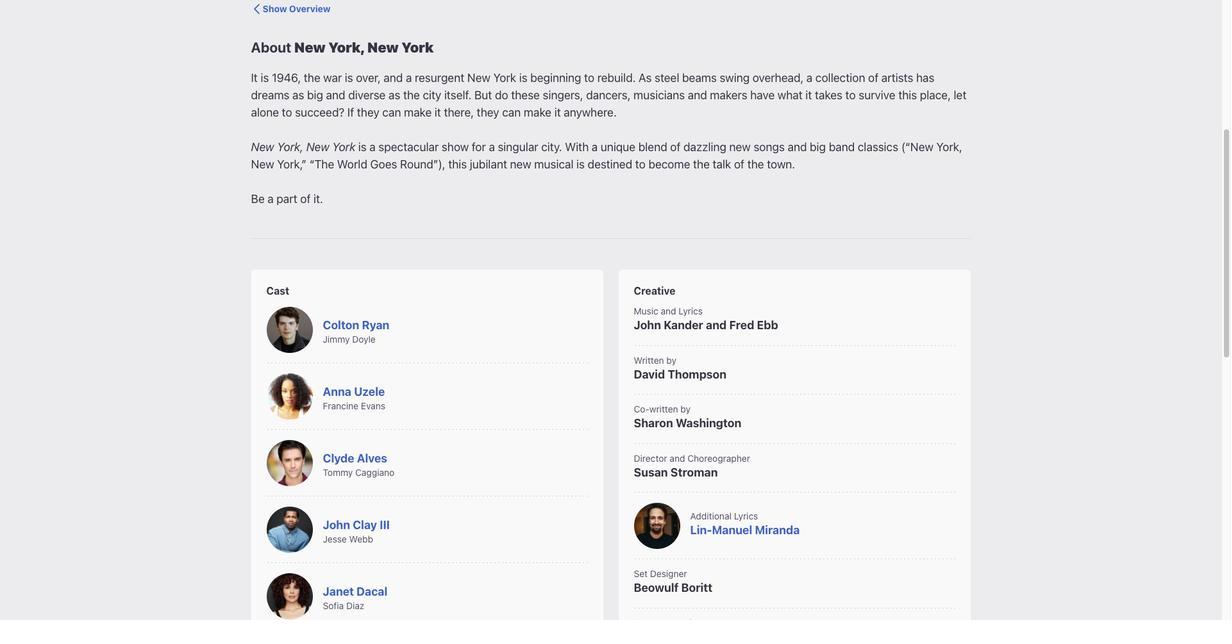 Task type: vqa. For each thing, say whether or not it's contained in the screenshot.
There are two bars located on the second floor and two bars located on the fourth floor. Water is the only beverage permitted in the auditorium unless the soda is in the capped cup available at the bar.
no



Task type: locate. For each thing, give the bounding box(es) containing it.
a left resurgent
[[406, 71, 412, 85]]

sofia
[[323, 601, 344, 612]]

dancers,
[[586, 88, 631, 102]]

blend
[[638, 140, 667, 154]]

colton ryan jimmy doyle
[[323, 319, 389, 345]]

2 horizontal spatial york,
[[936, 140, 962, 154]]

sharon
[[634, 417, 673, 430]]

0 horizontal spatial john
[[323, 519, 350, 532]]

jesse
[[323, 534, 347, 545]]

0 vertical spatial big
[[307, 88, 323, 102]]

0 horizontal spatial york
[[332, 140, 355, 154]]

1 horizontal spatial this
[[898, 88, 917, 102]]

york up do
[[493, 71, 516, 85]]

1 horizontal spatial can
[[502, 106, 521, 119]]

by inside co-written by sharon washington
[[681, 404, 691, 415]]

resurgent
[[415, 71, 464, 85]]

become
[[649, 158, 690, 171]]

a right for
[[489, 140, 495, 154]]

and up "stroman"
[[670, 453, 685, 464]]

york up resurgent
[[401, 39, 434, 56]]

it.
[[314, 192, 323, 206]]

1 horizontal spatial make
[[524, 106, 552, 119]]

show overview
[[263, 3, 331, 14]]

1 horizontal spatial john
[[634, 319, 661, 332]]

and right over,
[[384, 71, 403, 85]]

lyrics up kander
[[679, 306, 703, 317]]

they down diverse
[[357, 106, 379, 119]]

john down music
[[634, 319, 661, 332]]

1 they from the left
[[357, 106, 379, 119]]

is a spectacular show for a singular city. with a unique blend of dazzling new songs and big band classics ("new york, new york," "the world goes round"), this jubilant new musical is destined to become the talk of the town.
[[251, 140, 962, 171]]

beowulf
[[634, 582, 679, 595]]

to inside is a spectacular show for a singular city. with a unique blend of dazzling new songs and big band classics ("new york, new york," "the world goes round"), this jubilant new musical is destined to become the talk of the town.
[[635, 158, 646, 171]]

big inside is a spectacular show for a singular city. with a unique blend of dazzling new songs and big band classics ("new york, new york," "the world goes round"), this jubilant new musical is destined to become the talk of the town.
[[810, 140, 826, 154]]

2 horizontal spatial it
[[806, 88, 812, 102]]

york
[[401, 39, 434, 56], [493, 71, 516, 85], [332, 140, 355, 154]]

these
[[511, 88, 540, 102]]

new york, new york
[[251, 140, 355, 154]]

john up jesse
[[323, 519, 350, 532]]

lyrics up the lin-manuel miranda link
[[734, 511, 758, 522]]

0 horizontal spatial can
[[382, 106, 401, 119]]

anna
[[323, 385, 351, 399]]

talk
[[713, 158, 731, 171]]

a left "collection"
[[807, 71, 813, 85]]

let
[[954, 88, 967, 102]]

0 horizontal spatial this
[[448, 158, 467, 171]]

big
[[307, 88, 323, 102], [810, 140, 826, 154]]

dazzling
[[684, 140, 726, 154]]

overhead,
[[753, 71, 804, 85]]

0 horizontal spatial by
[[666, 355, 677, 366]]

big left band at the top right
[[810, 140, 826, 154]]

0 horizontal spatial new
[[510, 158, 531, 171]]

as right diverse
[[389, 88, 400, 102]]

new down singular
[[510, 158, 531, 171]]

show overview link
[[251, 0, 971, 26]]

it
[[806, 88, 812, 102], [435, 106, 441, 119], [554, 106, 561, 119]]

a
[[406, 71, 412, 85], [807, 71, 813, 85], [370, 140, 376, 154], [489, 140, 495, 154], [592, 140, 598, 154], [268, 192, 274, 206]]

1 horizontal spatial york,
[[328, 39, 365, 56]]

as down the 1946, at the top of the page
[[292, 88, 304, 102]]

steel
[[655, 71, 679, 85]]

there,
[[444, 106, 474, 119]]

make
[[404, 106, 432, 119], [524, 106, 552, 119]]

and
[[384, 71, 403, 85], [326, 88, 345, 102], [688, 88, 707, 102], [788, 140, 807, 154], [661, 306, 676, 317], [706, 319, 727, 332], [670, 453, 685, 464]]

lyrics inside music and lyrics john kander and fred ebb
[[679, 306, 703, 317]]

francine
[[323, 401, 358, 412]]

1 vertical spatial big
[[810, 140, 826, 154]]

1 make from the left
[[404, 106, 432, 119]]

1 horizontal spatial new
[[729, 140, 751, 154]]

new up war
[[294, 39, 326, 56]]

of
[[868, 71, 879, 85], [670, 140, 681, 154], [734, 158, 745, 171], [300, 192, 311, 206]]

anna uzele link
[[323, 385, 385, 399]]

to
[[584, 71, 594, 85], [845, 88, 856, 102], [282, 106, 292, 119], [635, 158, 646, 171]]

it right what
[[806, 88, 812, 102]]

york, up war
[[328, 39, 365, 56]]

york up world
[[332, 140, 355, 154]]

1 vertical spatial by
[[681, 404, 691, 415]]

about new york, new york
[[251, 39, 434, 56]]

uzele
[[354, 385, 385, 399]]

they down but
[[477, 106, 499, 119]]

2 vertical spatial york
[[332, 140, 355, 154]]

doyle
[[352, 334, 376, 345]]

0 vertical spatial lyrics
[[679, 306, 703, 317]]

can down do
[[502, 106, 521, 119]]

this inside it is 1946, the war is over, and a resurgent new york is beginning to rebuild. as steel beams swing overhead, a collection of artists has dreams as big and diverse as the city itself. but do these singers, dancers, musicians and makers have what it takes to survive this place, let alone to succeed? if they can make it there, they can make it anywhere.
[[898, 88, 917, 102]]

it down city
[[435, 106, 441, 119]]

lin-manuel miranda link
[[690, 524, 800, 537]]

can down diverse
[[382, 106, 401, 119]]

dreams
[[251, 88, 290, 102]]

to down blend
[[635, 158, 646, 171]]

janet dacal link
[[323, 585, 387, 599]]

rebuild.
[[597, 71, 636, 85]]

and down beams
[[688, 88, 707, 102]]

co-written by sharon washington
[[634, 404, 741, 430]]

2 they from the left
[[477, 106, 499, 119]]

1 horizontal spatial they
[[477, 106, 499, 119]]

janet
[[323, 585, 354, 599]]

york, up york," at the top
[[277, 140, 303, 154]]

additional lyrics lin-manuel miranda
[[690, 511, 800, 537]]

0 horizontal spatial they
[[357, 106, 379, 119]]

and up town.
[[788, 140, 807, 154]]

of up survive
[[868, 71, 879, 85]]

1 horizontal spatial lyrics
[[734, 511, 758, 522]]

is down 'with'
[[577, 158, 585, 171]]

clyde alves link
[[323, 452, 387, 465]]

make down these
[[524, 106, 552, 119]]

written by david thompson
[[634, 355, 727, 381]]

part
[[277, 192, 297, 206]]

new up talk
[[729, 140, 751, 154]]

1 vertical spatial york
[[493, 71, 516, 85]]

the left city
[[403, 88, 420, 102]]

and inside is a spectacular show for a singular city. with a unique blend of dazzling new songs and big band classics ("new york, new york," "the world goes round"), this jubilant new musical is destined to become the talk of the town.
[[788, 140, 807, 154]]

new
[[294, 39, 326, 56], [367, 39, 399, 56], [467, 71, 490, 85], [251, 140, 274, 154], [306, 140, 329, 154], [251, 158, 274, 171]]

0 horizontal spatial big
[[307, 88, 323, 102]]

it is 1946, the war is over, and a resurgent new york is beginning to rebuild. as steel beams swing overhead, a collection of artists has dreams as big and diverse as the city itself. but do these singers, dancers, musicians and makers have what it takes to survive this place, let alone to succeed? if they can make it there, they can make it anywhere.
[[251, 71, 967, 119]]

john inside john clay iii jesse webb
[[323, 519, 350, 532]]

new up over,
[[367, 39, 399, 56]]

0 vertical spatial this
[[898, 88, 917, 102]]

new up but
[[467, 71, 490, 85]]

0 vertical spatial john
[[634, 319, 661, 332]]

0 vertical spatial by
[[666, 355, 677, 366]]

what
[[778, 88, 803, 102]]

york,"
[[277, 158, 307, 171]]

washington
[[676, 417, 741, 430]]

webb
[[349, 534, 373, 545]]

is up world
[[358, 140, 367, 154]]

succeed?
[[295, 106, 344, 119]]

place,
[[920, 88, 951, 102]]

and inside director and choreographer susan stroman
[[670, 453, 685, 464]]

0 horizontal spatial make
[[404, 106, 432, 119]]

0 horizontal spatial as
[[292, 88, 304, 102]]

1 horizontal spatial by
[[681, 404, 691, 415]]

singular
[[498, 140, 538, 154]]

beginning
[[530, 71, 581, 85]]

0 horizontal spatial lyrics
[[679, 306, 703, 317]]

big up succeed?
[[307, 88, 323, 102]]

1 vertical spatial new
[[510, 158, 531, 171]]

ebb
[[757, 319, 778, 332]]

1 vertical spatial this
[[448, 158, 467, 171]]

0 horizontal spatial york,
[[277, 140, 303, 154]]

0 vertical spatial york
[[401, 39, 434, 56]]

this down artists
[[898, 88, 917, 102]]

as
[[292, 88, 304, 102], [389, 88, 400, 102]]

if
[[347, 106, 354, 119]]

this down show in the left of the page
[[448, 158, 467, 171]]

alone
[[251, 106, 279, 119]]

2 can from the left
[[502, 106, 521, 119]]

goes
[[370, 158, 397, 171]]

0 horizontal spatial it
[[435, 106, 441, 119]]

1 vertical spatial john
[[323, 519, 350, 532]]

set designer beowulf boritt
[[634, 569, 713, 595]]

it down the singers,
[[554, 106, 561, 119]]

this inside is a spectacular show for a singular city. with a unique blend of dazzling new songs and big band classics ("new york, new york," "the world goes round"), this jubilant new musical is destined to become the talk of the town.
[[448, 158, 467, 171]]

1 horizontal spatial big
[[810, 140, 826, 154]]

and down war
[[326, 88, 345, 102]]

lyrics inside additional lyrics lin-manuel miranda
[[734, 511, 758, 522]]

york,
[[328, 39, 365, 56], [277, 140, 303, 154], [936, 140, 962, 154]]

york, right "("new"
[[936, 140, 962, 154]]

new left york," at the top
[[251, 158, 274, 171]]

make down city
[[404, 106, 432, 119]]

do
[[495, 88, 508, 102]]

1 vertical spatial lyrics
[[734, 511, 758, 522]]

be a part of it.
[[251, 192, 323, 206]]

of left it.
[[300, 192, 311, 206]]

this
[[898, 88, 917, 102], [448, 158, 467, 171]]

2 horizontal spatial york
[[493, 71, 516, 85]]

musical
[[534, 158, 574, 171]]

written
[[634, 355, 664, 366]]

additional
[[690, 511, 732, 522]]

can
[[382, 106, 401, 119], [502, 106, 521, 119]]

iii
[[380, 519, 390, 532]]

1 horizontal spatial as
[[389, 88, 400, 102]]

new up "the
[[306, 140, 329, 154]]



Task type: describe. For each thing, give the bounding box(es) containing it.
itself.
[[444, 88, 472, 102]]

john clay iii jesse webb
[[323, 519, 390, 545]]

the down songs
[[747, 158, 764, 171]]

york inside it is 1946, the war is over, and a resurgent new york is beginning to rebuild. as steel beams swing overhead, a collection of artists has dreams as big and diverse as the city itself. but do these singers, dancers, musicians and makers have what it takes to survive this place, let alone to succeed? if they can make it there, they can make it anywhere.
[[493, 71, 516, 85]]

john inside music and lyrics john kander and fred ebb
[[634, 319, 661, 332]]

colton
[[323, 319, 359, 332]]

anna uzele image
[[266, 374, 313, 420]]

diaz
[[346, 601, 364, 612]]

world
[[337, 158, 367, 171]]

a up goes
[[370, 140, 376, 154]]

john clay iii image
[[266, 507, 313, 553]]

musicians
[[634, 88, 685, 102]]

music
[[634, 306, 658, 317]]

"the
[[309, 158, 334, 171]]

lin-manuel miranda image
[[634, 503, 680, 550]]

war
[[323, 71, 342, 85]]

york, inside is a spectacular show for a singular city. with a unique blend of dazzling new songs and big band classics ("new york, new york," "the world goes round"), this jubilant new musical is destined to become the talk of the town.
[[936, 140, 962, 154]]

thompson
[[668, 368, 727, 381]]

spectacular
[[379, 140, 439, 154]]

classics
[[858, 140, 898, 154]]

city.
[[541, 140, 562, 154]]

beams
[[682, 71, 717, 85]]

david
[[634, 368, 665, 381]]

the left war
[[304, 71, 320, 85]]

0 vertical spatial new
[[729, 140, 751, 154]]

and left fred
[[706, 319, 727, 332]]

takes
[[815, 88, 843, 102]]

new inside is a spectacular show for a singular city. with a unique blend of dazzling new songs and big band classics ("new york, new york," "the world goes round"), this jubilant new musical is destined to become the talk of the town.
[[251, 158, 274, 171]]

is right it
[[261, 71, 269, 85]]

collection
[[816, 71, 865, 85]]

artists
[[882, 71, 913, 85]]

miranda
[[755, 524, 800, 537]]

big inside it is 1946, the war is over, and a resurgent new york is beginning to rebuild. as steel beams swing overhead, a collection of artists has dreams as big and diverse as the city itself. but do these singers, dancers, musicians and makers have what it takes to survive this place, let alone to succeed? if they can make it there, they can make it anywhere.
[[307, 88, 323, 102]]

lin-
[[690, 524, 712, 537]]

a right be in the top left of the page
[[268, 192, 274, 206]]

and up kander
[[661, 306, 676, 317]]

evans
[[361, 401, 385, 412]]

has
[[916, 71, 935, 85]]

singers,
[[543, 88, 583, 102]]

set
[[634, 569, 648, 580]]

of up become
[[670, 140, 681, 154]]

jubilant
[[470, 158, 507, 171]]

creative
[[634, 285, 676, 297]]

director and choreographer susan stroman
[[634, 453, 750, 479]]

clyde alves tommy caggiano
[[323, 452, 395, 479]]

caggiano
[[355, 468, 395, 479]]

dacal
[[357, 585, 387, 599]]

diverse
[[348, 88, 386, 102]]

show
[[263, 3, 287, 14]]

music and lyrics john kander and fred ebb
[[634, 306, 778, 332]]

have
[[750, 88, 775, 102]]

anywhere.
[[564, 106, 617, 119]]

to down "collection"
[[845, 88, 856, 102]]

with
[[565, 140, 589, 154]]

a right 'with'
[[592, 140, 598, 154]]

of inside it is 1946, the war is over, and a resurgent new york is beginning to rebuild. as steel beams swing overhead, a collection of artists has dreams as big and diverse as the city itself. but do these singers, dancers, musicians and makers have what it takes to survive this place, let alone to succeed? if they can make it there, they can make it anywhere.
[[868, 71, 879, 85]]

colton ryan image
[[266, 307, 313, 353]]

show
[[442, 140, 469, 154]]

1 can from the left
[[382, 106, 401, 119]]

tommy
[[323, 468, 353, 479]]

clay
[[353, 519, 377, 532]]

round"),
[[400, 158, 445, 171]]

as
[[639, 71, 652, 85]]

unique
[[601, 140, 636, 154]]

it
[[251, 71, 258, 85]]

janet dacal sofia diaz
[[323, 585, 387, 612]]

1 horizontal spatial york
[[401, 39, 434, 56]]

colton ryan link
[[323, 319, 389, 332]]

cast
[[266, 285, 289, 297]]

over,
[[356, 71, 381, 85]]

written
[[649, 404, 678, 415]]

the down dazzling
[[693, 158, 710, 171]]

kander
[[664, 319, 703, 332]]

is up these
[[519, 71, 527, 85]]

1946,
[[272, 71, 301, 85]]

1 as from the left
[[292, 88, 304, 102]]

clyde alves image
[[266, 441, 313, 487]]

overview
[[289, 3, 331, 14]]

survive
[[859, 88, 896, 102]]

by inside written by david thompson
[[666, 355, 677, 366]]

city
[[423, 88, 441, 102]]

stroman
[[671, 466, 718, 479]]

fred
[[729, 319, 754, 332]]

is right war
[[345, 71, 353, 85]]

to right alone on the left top of page
[[282, 106, 292, 119]]

designer
[[650, 569, 687, 580]]

janet dacal image
[[266, 574, 313, 620]]

ryan
[[362, 319, 389, 332]]

new down alone on the left top of page
[[251, 140, 274, 154]]

songs
[[754, 140, 785, 154]]

2 make from the left
[[524, 106, 552, 119]]

1 horizontal spatial it
[[554, 106, 561, 119]]

of right talk
[[734, 158, 745, 171]]

but
[[474, 88, 492, 102]]

about
[[251, 39, 291, 56]]

anna uzele francine evans
[[323, 385, 385, 412]]

band
[[829, 140, 855, 154]]

2 as from the left
[[389, 88, 400, 102]]

new inside it is 1946, the war is over, and a resurgent new york is beginning to rebuild. as steel beams swing overhead, a collection of artists has dreams as big and diverse as the city itself. but do these singers, dancers, musicians and makers have what it takes to survive this place, let alone to succeed? if they can make it there, they can make it anywhere.
[[467, 71, 490, 85]]

director
[[634, 453, 667, 464]]

makers
[[710, 88, 747, 102]]

clyde
[[323, 452, 354, 465]]

john clay iii link
[[323, 519, 390, 532]]

destined
[[588, 158, 632, 171]]

be
[[251, 192, 265, 206]]

to up dancers,
[[584, 71, 594, 85]]

town.
[[767, 158, 795, 171]]



